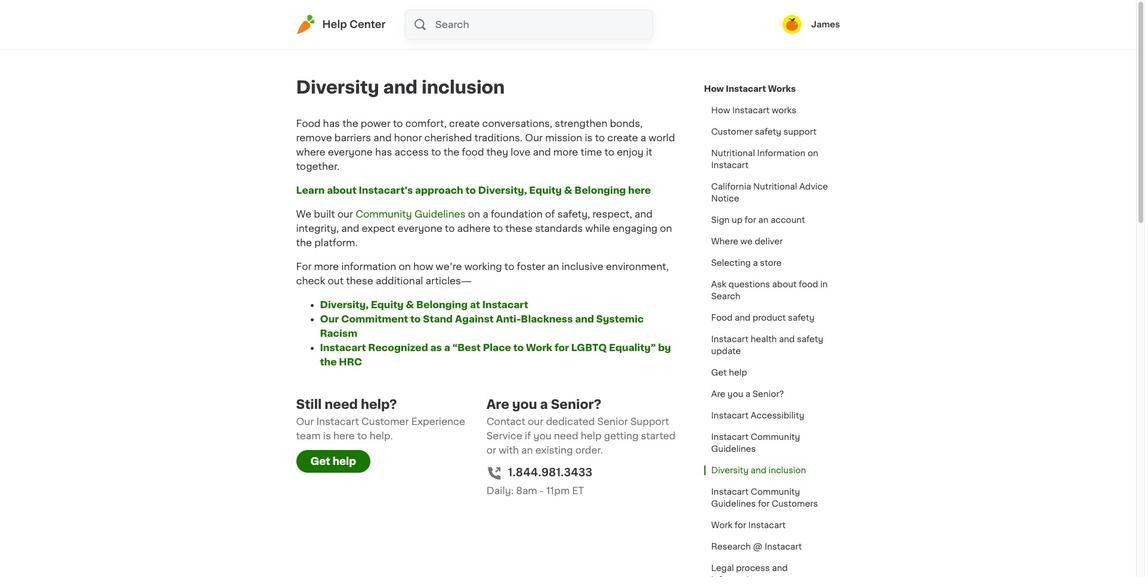 Task type: vqa. For each thing, say whether or not it's contained in the screenshot.
mind.
no



Task type: describe. For each thing, give the bounding box(es) containing it.
time
[[581, 147, 602, 157]]

on inside "for more information on how we're working to foster an inclusive environment, check out these additional articles—"
[[399, 262, 411, 271]]

adhere
[[457, 224, 491, 233]]

1 horizontal spatial equity
[[529, 186, 562, 195]]

we
[[741, 237, 753, 246]]

food has the power to comfort, create conversations, strengthen bonds, remove barriers and honor cherished traditions. our mission is to create a world where everyone has access to the food they love and more time to enjoy it together.
[[296, 119, 675, 171]]

8am
[[516, 486, 537, 496]]

how for how instacart works
[[711, 106, 730, 115]]

comfort,
[[406, 119, 447, 128]]

legal process and information requests link
[[704, 558, 840, 578]]

nutritional inside nutritional information on instacart
[[711, 149, 755, 158]]

conversations,
[[482, 119, 553, 128]]

community for instacart community guidelines for customers
[[751, 488, 800, 496]]

and inside "legal process and information requests"
[[772, 564, 788, 573]]

support
[[784, 128, 817, 136]]

lgbtq
[[571, 343, 607, 353]]

to down foundation
[[493, 224, 503, 233]]

contact
[[487, 417, 526, 427]]

instacart inside instacart health and safety update
[[711, 335, 749, 344]]

how instacart works
[[704, 85, 796, 93]]

help.
[[370, 431, 393, 441]]

honor
[[394, 133, 422, 143]]

0 vertical spatial diversity
[[296, 79, 379, 96]]

senior
[[597, 417, 628, 427]]

or
[[487, 446, 496, 455]]

customer safety support
[[711, 128, 817, 136]]

1 vertical spatial work
[[711, 521, 733, 530]]

guidelines for instacart community guidelines for customers
[[711, 500, 756, 508]]

requests
[[762, 576, 799, 578]]

senior? for are you a senior?
[[753, 390, 784, 399]]

community for instacart community guidelines
[[751, 433, 800, 441]]

and down power
[[374, 133, 392, 143]]

nutritional information on instacart link
[[704, 143, 840, 176]]

et
[[572, 486, 584, 496]]

our inside food has the power to comfort, create conversations, strengthen bonds, remove barriers and honor cherished traditions. our mission is to create a world where everyone has access to the food they love and more time to enjoy it together.
[[525, 133, 543, 143]]

a inside food has the power to comfort, create conversations, strengthen bonds, remove barriers and honor cherished traditions. our mission is to create a world where everyone has access to the food they love and more time to enjoy it together.
[[641, 133, 646, 143]]

instacart accessibility link
[[704, 405, 812, 427]]

to inside the still need help? our instacart customer experience team is here to help.
[[357, 431, 367, 441]]

you for are you a senior?
[[728, 390, 744, 399]]

it
[[646, 147, 653, 157]]

as
[[430, 343, 442, 353]]

work inside diversity, equity & belonging at instacart our commitment to stand against anti-blackness and systemic racism instacart recognized as a "best place to work for lgbtq equality" by the hrc
[[526, 343, 553, 353]]

racism
[[320, 329, 358, 338]]

instacart up @
[[749, 521, 786, 530]]

product
[[753, 314, 786, 322]]

expect
[[362, 224, 395, 233]]

0 vertical spatial diversity,
[[478, 186, 527, 195]]

1 horizontal spatial has
[[375, 147, 392, 157]]

1 vertical spatial inclusion
[[769, 467, 806, 475]]

how instacart works
[[711, 106, 797, 115]]

1 horizontal spatial customer
[[711, 128, 753, 136]]

community guidelines link
[[356, 209, 466, 219]]

1 horizontal spatial &
[[564, 186, 573, 195]]

notice
[[711, 194, 740, 203]]

and up the engaging
[[635, 209, 653, 219]]

everyone inside on a foundation of safety, respect, and integrity, and expect everyone to adhere to these standards while engaging on the platform.
[[398, 224, 443, 233]]

started
[[641, 431, 676, 441]]

store
[[760, 259, 782, 267]]

0 horizontal spatial about
[[327, 186, 357, 195]]

instacart image
[[296, 15, 315, 34]]

information inside "for more information on how we're working to foster an inclusive environment, check out these additional articles—"
[[341, 262, 396, 271]]

hrc
[[339, 357, 362, 367]]

with
[[499, 446, 519, 455]]

we're
[[436, 262, 462, 271]]

place
[[483, 343, 511, 353]]

help center
[[322, 20, 386, 29]]

where
[[711, 237, 739, 246]]

mission
[[545, 133, 583, 143]]

environment,
[[606, 262, 669, 271]]

works
[[768, 85, 796, 93]]

instacart community guidelines
[[711, 433, 800, 453]]

instacart recognized as a "best place to work for lgbtq equality" by the hrc link
[[320, 343, 671, 367]]

on right the engaging
[[660, 224, 672, 233]]

these for additional
[[346, 276, 373, 286]]

instacart's
[[359, 186, 413, 195]]

food inside ask questions about food in search
[[799, 280, 819, 289]]

instacart community guidelines for customers link
[[704, 481, 840, 515]]

selecting a store
[[711, 259, 782, 267]]

@
[[753, 543, 763, 551]]

we
[[296, 209, 312, 219]]

to up "time"
[[595, 133, 605, 143]]

for up the research
[[735, 521, 747, 530]]

instacart up legal process and information requests link
[[765, 543, 802, 551]]

still need help? our instacart customer experience team is here to help.
[[296, 399, 465, 441]]

1 horizontal spatial get help
[[711, 369, 747, 377]]

the up barriers
[[343, 119, 358, 128]]

customer inside the still need help? our instacart customer experience team is here to help.
[[362, 417, 409, 427]]

get help inside button
[[311, 457, 356, 467]]

against
[[455, 314, 494, 324]]

on up adhere
[[468, 209, 480, 219]]

diversity, equity & belonging at instacart our commitment to stand against anti-blackness and systemic racism instacart recognized as a "best place to work for lgbtq equality" by the hrc
[[320, 300, 671, 367]]

an inside "for more information on how we're working to foster an inclusive environment, check out these additional articles—"
[[548, 262, 559, 271]]

1 horizontal spatial diversity
[[711, 467, 749, 475]]

if
[[525, 431, 531, 441]]

daily:
[[487, 486, 514, 496]]

is inside food has the power to comfort, create conversations, strengthen bonds, remove barriers and honor cherished traditions. our mission is to create a world where everyone has access to the food they love and more time to enjoy it together.
[[585, 133, 593, 143]]

instacart community guidelines link
[[704, 427, 840, 460]]

to down diversity, equity & belonging at instacart link
[[410, 314, 421, 324]]

belonging inside diversity, equity & belonging at instacart our commitment to stand against anti-blackness and systemic racism instacart recognized as a "best place to work for lgbtq equality" by the hrc
[[416, 300, 468, 310]]

inclusive
[[562, 262, 604, 271]]

a inside are you a senior? contact our dedicated senior support service if you need help getting started or with an existing order.
[[540, 399, 548, 411]]

to right "time"
[[605, 147, 615, 157]]

0 vertical spatial guidelines
[[415, 209, 466, 219]]

instacart down how instacart works
[[733, 106, 770, 115]]

cherished
[[424, 133, 472, 143]]

world
[[649, 133, 675, 143]]

recognized
[[368, 343, 428, 353]]

on inside nutritional information on instacart
[[808, 149, 819, 158]]

built
[[314, 209, 335, 219]]

instacart up anti-
[[482, 300, 528, 310]]

0 vertical spatial community
[[356, 209, 412, 219]]

2 horizontal spatial an
[[759, 216, 769, 224]]

blackness
[[521, 314, 573, 324]]

working
[[465, 262, 502, 271]]

legal process and information requests
[[711, 564, 799, 578]]

get inside get help link
[[711, 369, 727, 377]]

Search search field
[[434, 10, 652, 39]]

a inside diversity, equity & belonging at instacart our commitment to stand against anti-blackness and systemic racism instacart recognized as a "best place to work for lgbtq equality" by the hrc
[[444, 343, 450, 353]]

research @ instacart link
[[704, 536, 809, 558]]

platform.
[[315, 238, 358, 248]]

we built our community guidelines
[[296, 209, 466, 219]]

user avatar image
[[783, 15, 802, 34]]

of
[[545, 209, 555, 219]]

still
[[296, 399, 322, 411]]

they
[[487, 147, 508, 157]]

together.
[[296, 162, 340, 171]]

order.
[[576, 446, 603, 455]]

up
[[732, 216, 743, 224]]

food inside food has the power to comfort, create conversations, strengthen bonds, remove barriers and honor cherished traditions. our mission is to create a world where everyone has access to the food they love and more time to enjoy it together.
[[462, 147, 484, 157]]

standards
[[535, 224, 583, 233]]

where we deliver link
[[704, 231, 790, 252]]

help inside button
[[333, 457, 356, 467]]

everyone inside food has the power to comfort, create conversations, strengthen bonds, remove barriers and honor cherished traditions. our mission is to create a world where everyone has access to the food they love and more time to enjoy it together.
[[328, 147, 373, 157]]

legal
[[711, 564, 734, 573]]

questions
[[729, 280, 770, 289]]

work for instacart
[[711, 521, 786, 530]]

0 horizontal spatial our
[[338, 209, 353, 219]]

our inside diversity, equity & belonging at instacart our commitment to stand against anti-blackness and systemic racism instacart recognized as a "best place to work for lgbtq equality" by the hrc
[[320, 314, 339, 324]]

instacart health and safety update link
[[704, 329, 840, 362]]

accessibility
[[751, 412, 805, 420]]

sign
[[711, 216, 730, 224]]

guidelines for instacart community guidelines
[[711, 445, 756, 453]]

selecting
[[711, 259, 751, 267]]

work for instacart link
[[704, 515, 793, 536]]

and up platform.
[[341, 224, 359, 233]]

food for food has the power to comfort, create conversations, strengthen bonds, remove barriers and honor cherished traditions. our mission is to create a world where everyone has access to the food they love and more time to enjoy it together.
[[296, 119, 321, 128]]

11pm
[[546, 486, 570, 496]]

a inside are you a senior? link
[[746, 390, 751, 399]]

0 vertical spatial safety
[[755, 128, 782, 136]]

and right love
[[533, 147, 551, 157]]

are you a senior? contact our dedicated senior support service if you need help getting started or with an existing order.
[[487, 399, 676, 455]]

get help link
[[704, 362, 755, 384]]



Task type: locate. For each thing, give the bounding box(es) containing it.
ask questions about food in search
[[711, 280, 828, 301]]

where
[[296, 147, 326, 157]]

instacart inside the instacart community guidelines
[[711, 433, 749, 441]]

has up remove
[[323, 119, 340, 128]]

0 vertical spatial is
[[585, 133, 593, 143]]

sign up for an account
[[711, 216, 805, 224]]

1 horizontal spatial is
[[585, 133, 593, 143]]

advice
[[800, 183, 828, 191]]

here for help?
[[333, 431, 355, 441]]

guidelines inside instacart community guidelines for customers
[[711, 500, 756, 508]]

support
[[631, 417, 669, 427]]

1 horizontal spatial belonging
[[575, 186, 626, 195]]

1 vertical spatial everyone
[[398, 224, 443, 233]]

&
[[564, 186, 573, 195], [406, 300, 414, 310]]

is
[[585, 133, 593, 143], [323, 431, 331, 441]]

for inside diversity, equity & belonging at instacart our commitment to stand against anti-blackness and systemic racism instacart recognized as a "best place to work for lgbtq equality" by the hrc
[[555, 343, 569, 353]]

anti-
[[496, 314, 521, 324]]

you for are you a senior? contact our dedicated senior support service if you need help getting started or with an existing order.
[[512, 399, 537, 411]]

for right up
[[745, 216, 757, 224]]

0 horizontal spatial &
[[406, 300, 414, 310]]

a up the it
[[641, 133, 646, 143]]

more inside food has the power to comfort, create conversations, strengthen bonds, remove barriers and honor cherished traditions. our mission is to create a world where everyone has access to the food they love and more time to enjoy it together.
[[554, 147, 578, 157]]

get down update
[[711, 369, 727, 377]]

nutritional up california
[[711, 149, 755, 158]]

are for are you a senior? contact our dedicated senior support service if you need help getting started or with an existing order.
[[487, 399, 509, 411]]

how down how instacart works
[[711, 106, 730, 115]]

0 horizontal spatial more
[[314, 262, 339, 271]]

community inside instacart community guidelines for customers
[[751, 488, 800, 496]]

deliver
[[755, 237, 783, 246]]

customer down the how instacart works
[[711, 128, 753, 136]]

safety up information
[[755, 128, 782, 136]]

community down accessibility on the bottom right of page
[[751, 433, 800, 441]]

senior? up accessibility on the bottom right of page
[[753, 390, 784, 399]]

0 vertical spatial information
[[341, 262, 396, 271]]

get down team
[[311, 457, 330, 467]]

are up "contact"
[[487, 399, 509, 411]]

how for how instacart works
[[704, 85, 724, 93]]

diversity, inside diversity, equity & belonging at instacart our commitment to stand against anti-blackness and systemic racism instacart recognized as a "best place to work for lgbtq equality" by the hrc
[[320, 300, 369, 310]]

dedicated
[[546, 417, 595, 427]]

safety right product
[[788, 314, 815, 322]]

1 vertical spatial diversity,
[[320, 300, 369, 310]]

food for food and product safety
[[711, 314, 733, 322]]

here up respect,
[[628, 186, 651, 195]]

an inside are you a senior? contact our dedicated senior support service if you need help getting started or with an existing order.
[[522, 446, 533, 455]]

here inside the still need help? our instacart customer experience team is here to help.
[[333, 431, 355, 441]]

information up additional
[[341, 262, 396, 271]]

1 vertical spatial belonging
[[416, 300, 468, 310]]

inclusion up comfort,
[[422, 79, 505, 96]]

customers
[[772, 500, 818, 508]]

2 vertical spatial our
[[296, 417, 314, 427]]

love
[[511, 147, 531, 157]]

instacart down diversity and inclusion link
[[711, 488, 749, 496]]

update
[[711, 347, 741, 356]]

0 horizontal spatial diversity and inclusion
[[296, 79, 505, 96]]

at
[[470, 300, 480, 310]]

instacart up how instacart works link
[[726, 85, 766, 93]]

search
[[711, 292, 741, 301]]

on a foundation of safety, respect, and integrity, and expect everyone to adhere to these standards while engaging on the platform.
[[296, 209, 672, 248]]

our right built
[[338, 209, 353, 219]]

these down foundation
[[506, 224, 533, 233]]

sign up for an account link
[[704, 209, 813, 231]]

0 horizontal spatial need
[[325, 399, 358, 411]]

safety for product
[[788, 314, 815, 322]]

where we deliver
[[711, 237, 783, 246]]

0 horizontal spatial information
[[341, 262, 396, 271]]

1 horizontal spatial everyone
[[398, 224, 443, 233]]

to left help.
[[357, 431, 367, 441]]

more
[[554, 147, 578, 157], [314, 262, 339, 271]]

these inside "for more information on how we're working to foster an inclusive environment, check out these additional articles—"
[[346, 276, 373, 286]]

california nutritional advice notice
[[711, 183, 828, 203]]

is inside the still need help? our instacart customer experience team is here to help.
[[323, 431, 331, 441]]

james link
[[783, 15, 840, 34]]

1 horizontal spatial food
[[711, 314, 733, 322]]

0 vertical spatial nutritional
[[711, 149, 755, 158]]

1 horizontal spatial create
[[608, 133, 638, 143]]

0 vertical spatial belonging
[[575, 186, 626, 195]]

2 horizontal spatial our
[[525, 133, 543, 143]]

the down cherished
[[444, 147, 460, 157]]

diversity and inclusion up power
[[296, 79, 505, 96]]

and up power
[[383, 79, 418, 96]]

are inside are you a senior? contact our dedicated senior support service if you need help getting started or with an existing order.
[[487, 399, 509, 411]]

0 horizontal spatial senior?
[[551, 399, 602, 411]]

0 horizontal spatial inclusion
[[422, 79, 505, 96]]

how instacart works link
[[704, 100, 804, 121]]

service
[[487, 431, 522, 441]]

1 horizontal spatial get
[[711, 369, 727, 377]]

a right "as"
[[444, 343, 450, 353]]

instacart inside nutritional information on instacart
[[711, 161, 749, 169]]

and inside diversity, equity & belonging at instacart our commitment to stand against anti-blackness and systemic racism instacart recognized as a "best place to work for lgbtq equality" by the hrc
[[575, 314, 594, 324]]

1 horizontal spatial our
[[320, 314, 339, 324]]

1 vertical spatial create
[[608, 133, 638, 143]]

safety for and
[[797, 335, 824, 344]]

the left "hrc"
[[320, 357, 337, 367]]

help down the still need help? our instacart customer experience team is here to help.
[[333, 457, 356, 467]]

1 vertical spatial equity
[[371, 300, 404, 310]]

ask questions about food in search link
[[704, 274, 840, 307]]

food up remove
[[296, 119, 321, 128]]

1.844.981.3433
[[508, 467, 593, 478]]

instacart up california
[[711, 161, 749, 169]]

the down integrity,
[[296, 238, 312, 248]]

0 horizontal spatial these
[[346, 276, 373, 286]]

are down get help link
[[711, 390, 726, 399]]

diversity, down out
[[320, 300, 369, 310]]

to left adhere
[[445, 224, 455, 233]]

1 vertical spatial get
[[311, 457, 330, 467]]

how up the how instacart works
[[704, 85, 724, 93]]

for inside instacart community guidelines for customers
[[758, 500, 770, 508]]

more down mission in the top of the page
[[554, 147, 578, 157]]

0 vertical spatial inclusion
[[422, 79, 505, 96]]

commitment
[[341, 314, 408, 324]]

1 horizontal spatial are
[[711, 390, 726, 399]]

need
[[325, 399, 358, 411], [554, 431, 578, 441]]

instacart community guidelines for customers
[[711, 488, 818, 508]]

0 vertical spatial &
[[564, 186, 573, 195]]

are you a senior? link
[[704, 384, 791, 405]]

and up requests
[[772, 564, 788, 573]]

0 horizontal spatial an
[[522, 446, 533, 455]]

senior? for are you a senior? contact our dedicated senior support service if you need help getting started or with an existing order.
[[551, 399, 602, 411]]

1 vertical spatial &
[[406, 300, 414, 310]]

everyone down barriers
[[328, 147, 373, 157]]

1 vertical spatial safety
[[788, 314, 815, 322]]

our up 'if'
[[528, 417, 544, 427]]

work down blackness
[[526, 343, 553, 353]]

instacart accessibility
[[711, 412, 805, 420]]

1 vertical spatial about
[[772, 280, 797, 289]]

belonging up the stand
[[416, 300, 468, 310]]

a inside on a foundation of safety, respect, and integrity, and expect everyone to adhere to these standards while engaging on the platform.
[[483, 209, 488, 219]]

instacart
[[726, 85, 766, 93], [733, 106, 770, 115], [711, 161, 749, 169], [482, 300, 528, 310], [711, 335, 749, 344], [320, 343, 366, 353], [711, 412, 749, 420], [316, 417, 359, 427], [711, 433, 749, 441], [711, 488, 749, 496], [749, 521, 786, 530], [765, 543, 802, 551]]

our up love
[[525, 133, 543, 143]]

diversity, up foundation
[[478, 186, 527, 195]]

safety right health
[[797, 335, 824, 344]]

1 horizontal spatial need
[[554, 431, 578, 441]]

equity up commitment at the bottom
[[371, 300, 404, 310]]

research
[[711, 543, 751, 551]]

0 horizontal spatial here
[[333, 431, 355, 441]]

1 horizontal spatial diversity and inclusion
[[711, 467, 806, 475]]

on
[[808, 149, 819, 158], [468, 209, 480, 219], [660, 224, 672, 233], [399, 262, 411, 271]]

nutritional down nutritional information on instacart link
[[754, 183, 797, 191]]

team
[[296, 431, 321, 441]]

0 horizontal spatial get help
[[311, 457, 356, 467]]

check
[[296, 276, 325, 286]]

1 vertical spatial food
[[711, 314, 733, 322]]

an up deliver
[[759, 216, 769, 224]]

on up additional
[[399, 262, 411, 271]]

safety inside instacart health and safety update
[[797, 335, 824, 344]]

0 horizontal spatial diversity,
[[320, 300, 369, 310]]

and right health
[[779, 335, 795, 344]]

a up dedicated
[[540, 399, 548, 411]]

instacart inside the still need help? our instacart customer experience team is here to help.
[[316, 417, 359, 427]]

ask
[[711, 280, 727, 289]]

1 vertical spatial diversity
[[711, 467, 749, 475]]

you down get help link
[[728, 390, 744, 399]]

0 horizontal spatial equity
[[371, 300, 404, 310]]

food inside food has the power to comfort, create conversations, strengthen bonds, remove barriers and honor cherished traditions. our mission is to create a world where everyone has access to the food they love and more time to enjoy it together.
[[296, 119, 321, 128]]

to right approach
[[466, 186, 476, 195]]

guidelines inside the instacart community guidelines
[[711, 445, 756, 453]]

about inside ask questions about food in search
[[772, 280, 797, 289]]

out
[[328, 276, 344, 286]]

instacart up team
[[316, 417, 359, 427]]

health
[[751, 335, 777, 344]]

0 horizontal spatial work
[[526, 343, 553, 353]]

an
[[759, 216, 769, 224], [548, 262, 559, 271], [522, 446, 533, 455]]

0 vertical spatial equity
[[529, 186, 562, 195]]

1 vertical spatial has
[[375, 147, 392, 157]]

diversity and inclusion
[[296, 79, 505, 96], [711, 467, 806, 475]]

systemic
[[596, 314, 644, 324]]

0 horizontal spatial diversity
[[296, 79, 379, 96]]

0 horizontal spatial everyone
[[328, 147, 373, 157]]

instacart inside instacart community guidelines for customers
[[711, 488, 749, 496]]

1 vertical spatial information
[[711, 576, 760, 578]]

food down search
[[711, 314, 733, 322]]

help
[[729, 369, 747, 377], [581, 431, 602, 441], [333, 457, 356, 467]]

integrity,
[[296, 224, 339, 233]]

1 horizontal spatial these
[[506, 224, 533, 233]]

& inside diversity, equity & belonging at instacart our commitment to stand against anti-blackness and systemic racism instacart recognized as a "best place to work for lgbtq equality" by the hrc
[[406, 300, 414, 310]]

to up honor
[[393, 119, 403, 128]]

1 horizontal spatial work
[[711, 521, 733, 530]]

to down cherished
[[431, 147, 441, 157]]

more inside "for more information on how we're working to foster an inclusive environment, check out these additional articles—"
[[314, 262, 339, 271]]

our inside are you a senior? contact our dedicated senior support service if you need help getting started or with an existing order.
[[528, 417, 544, 427]]

about
[[327, 186, 357, 195], [772, 280, 797, 289]]

community up expect
[[356, 209, 412, 219]]

1 vertical spatial customer
[[362, 417, 409, 427]]

belonging
[[575, 186, 626, 195], [416, 300, 468, 310]]

and inside instacart health and safety update
[[779, 335, 795, 344]]

about up built
[[327, 186, 357, 195]]

for more information on how we're working to foster an inclusive environment, check out these additional articles—
[[296, 262, 669, 286]]

a inside selecting a store link
[[753, 259, 758, 267]]

food
[[462, 147, 484, 157], [799, 280, 819, 289]]

the inside diversity, equity & belonging at instacart our commitment to stand against anti-blackness and systemic racism instacart recognized as a "best place to work for lgbtq equality" by the hrc
[[320, 357, 337, 367]]

get inside get help button
[[311, 457, 330, 467]]

a up adhere
[[483, 209, 488, 219]]

nutritional inside california nutritional advice notice
[[754, 183, 797, 191]]

1 vertical spatial community
[[751, 433, 800, 441]]

2 horizontal spatial help
[[729, 369, 747, 377]]

1 vertical spatial our
[[528, 417, 544, 427]]

to right place
[[513, 343, 524, 353]]

by
[[658, 343, 671, 353]]

help center link
[[296, 15, 386, 34]]

instacart down instacart accessibility
[[711, 433, 749, 441]]

guidelines up diversity and inclusion link
[[711, 445, 756, 453]]

barriers
[[335, 133, 371, 143]]

1 horizontal spatial more
[[554, 147, 578, 157]]

work up the research
[[711, 521, 733, 530]]

1 vertical spatial diversity and inclusion
[[711, 467, 806, 475]]

0 vertical spatial these
[[506, 224, 533, 233]]

& up the safety,
[[564, 186, 573, 195]]

inclusion down instacart community guidelines link
[[769, 467, 806, 475]]

0 vertical spatial here
[[628, 186, 651, 195]]

research @ instacart
[[711, 543, 802, 551]]

get help down update
[[711, 369, 747, 377]]

1 horizontal spatial here
[[628, 186, 651, 195]]

customer safety support link
[[704, 121, 824, 143]]

for up work for instacart
[[758, 500, 770, 508]]

create down bonds,
[[608, 133, 638, 143]]

our
[[338, 209, 353, 219], [528, 417, 544, 427]]

guidelines up work for instacart link
[[711, 500, 756, 508]]

0 horizontal spatial our
[[296, 417, 314, 427]]

senior?
[[753, 390, 784, 399], [551, 399, 602, 411]]

need inside the still need help? our instacart customer experience team is here to help.
[[325, 399, 358, 411]]

you right 'if'
[[534, 431, 552, 441]]

a
[[641, 133, 646, 143], [483, 209, 488, 219], [753, 259, 758, 267], [444, 343, 450, 353], [746, 390, 751, 399], [540, 399, 548, 411]]

equity inside diversity, equity & belonging at instacart our commitment to stand against anti-blackness and systemic racism instacart recognized as a "best place to work for lgbtq equality" by the hrc
[[371, 300, 404, 310]]

1 vertical spatial our
[[320, 314, 339, 324]]

1 vertical spatial food
[[799, 280, 819, 289]]

the inside on a foundation of safety, respect, and integrity, and expect everyone to adhere to these standards while engaging on the platform.
[[296, 238, 312, 248]]

and left product
[[735, 314, 751, 322]]

everyone down community guidelines link
[[398, 224, 443, 233]]

1 horizontal spatial inclusion
[[769, 467, 806, 475]]

in
[[821, 280, 828, 289]]

instacart down racism
[[320, 343, 366, 353]]

0 vertical spatial everyone
[[328, 147, 373, 157]]

these inside on a foundation of safety, respect, and integrity, and expect everyone to adhere to these standards while engaging on the platform.
[[506, 224, 533, 233]]

community inside the instacart community guidelines
[[751, 433, 800, 441]]

need inside are you a senior? contact our dedicated senior support service if you need help getting started or with an existing order.
[[554, 431, 578, 441]]

create up cherished
[[449, 119, 480, 128]]

2 vertical spatial community
[[751, 488, 800, 496]]

guidelines
[[415, 209, 466, 219], [711, 445, 756, 453], [711, 500, 756, 508]]

to inside "for more information on how we're working to foster an inclusive environment, check out these additional articles—"
[[505, 262, 515, 271]]

instacart down are you a senior? link
[[711, 412, 749, 420]]

help up the 'order.'
[[581, 431, 602, 441]]

2 vertical spatial guidelines
[[711, 500, 756, 508]]

diversity and inclusion down the instacart community guidelines
[[711, 467, 806, 475]]

the
[[343, 119, 358, 128], [444, 147, 460, 157], [296, 238, 312, 248], [320, 357, 337, 367]]

access
[[395, 147, 429, 157]]

1 vertical spatial how
[[711, 106, 730, 115]]

1 vertical spatial help
[[581, 431, 602, 441]]

center
[[350, 20, 386, 29]]

"best
[[452, 343, 481, 353]]

while
[[586, 224, 610, 233]]

our inside the still need help? our instacart customer experience team is here to help.
[[296, 417, 314, 427]]

how
[[413, 262, 433, 271]]

senior? inside are you a senior? contact our dedicated senior support service if you need help getting started or with an existing order.
[[551, 399, 602, 411]]

0 vertical spatial how
[[704, 85, 724, 93]]

1 vertical spatial nutritional
[[754, 183, 797, 191]]

these for standards
[[506, 224, 533, 233]]

2 vertical spatial safety
[[797, 335, 824, 344]]

food left they
[[462, 147, 484, 157]]

are for are you a senior?
[[711, 390, 726, 399]]

customer up help.
[[362, 417, 409, 427]]

0 vertical spatial diversity and inclusion
[[296, 79, 505, 96]]

0 horizontal spatial has
[[323, 119, 340, 128]]

our up team
[[296, 417, 314, 427]]

enjoy
[[617, 147, 644, 157]]

0 horizontal spatial food
[[462, 147, 484, 157]]

1 horizontal spatial an
[[548, 262, 559, 271]]

for
[[296, 262, 312, 271]]

0 vertical spatial get
[[711, 369, 727, 377]]

0 vertical spatial work
[[526, 343, 553, 353]]

our up racism
[[320, 314, 339, 324]]

0 vertical spatial has
[[323, 119, 340, 128]]

1 horizontal spatial diversity,
[[478, 186, 527, 195]]

equality"
[[609, 343, 656, 353]]

here for instacart's
[[628, 186, 651, 195]]

0 vertical spatial create
[[449, 119, 480, 128]]

a left store
[[753, 259, 758, 267]]

help inside are you a senior? contact our dedicated senior support service if you need help getting started or with an existing order.
[[581, 431, 602, 441]]

for left lgbtq
[[555, 343, 569, 353]]

0 vertical spatial food
[[462, 147, 484, 157]]

0 vertical spatial an
[[759, 216, 769, 224]]

on down support
[[808, 149, 819, 158]]

0 vertical spatial about
[[327, 186, 357, 195]]

1 vertical spatial these
[[346, 276, 373, 286]]

you up "contact"
[[512, 399, 537, 411]]

and down the instacart community guidelines
[[751, 467, 767, 475]]

how instacart works link
[[704, 78, 796, 100]]

to left foster
[[505, 262, 515, 271]]

1.844.981.3433 link
[[508, 465, 593, 481]]

1 vertical spatial need
[[554, 431, 578, 441]]

instacart up update
[[711, 335, 749, 344]]

0 horizontal spatial create
[[449, 119, 480, 128]]

an right foster
[[548, 262, 559, 271]]

information down legal
[[711, 576, 760, 578]]

an down 'if'
[[522, 446, 533, 455]]

california
[[711, 183, 751, 191]]

information inside "legal process and information requests"
[[711, 576, 760, 578]]

selecting a store link
[[704, 252, 789, 274]]

0 vertical spatial get help
[[711, 369, 747, 377]]



